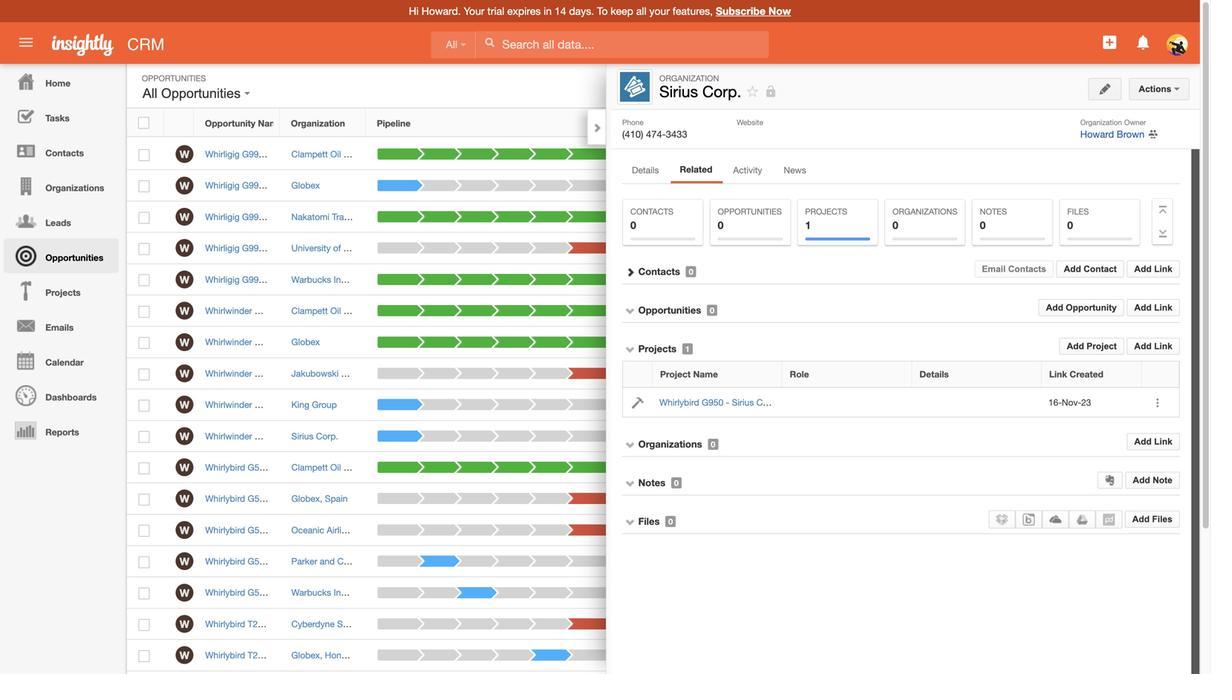 Task type: vqa. For each thing, say whether or not it's contained in the screenshot.
top User Settings link
no



Task type: describe. For each thing, give the bounding box(es) containing it.
1 vertical spatial organizations
[[893, 207, 958, 217]]

hi howard. your trial expires in 14 days. to keep all your features, subscribe now
[[409, 5, 791, 17]]

whirlwinder x520 - clampett oil and gas, uk - nicholas flores link
[[205, 306, 464, 316]]

brown for paula
[[772, 243, 797, 253]]

w link for whirligig g990 - clampett oil and gas, singapore - aaron lang
[[176, 145, 193, 163]]

martin for whirlwinder x520 - sirius corp. - tina martin
[[358, 431, 383, 441]]

nakatomi trading corp. link
[[292, 212, 386, 222]]

navigation containing home
[[0, 64, 119, 448]]

23-nov-23 cell for usd $‎190,000.00
[[626, 515, 727, 546]]

row containing whirlybird g950 - sirius corp. - tina martin
[[623, 388, 1180, 418]]

follow image for whirlybird t200 - globex, hong kong - terry thomas
[[910, 649, 925, 664]]

2 horizontal spatial organization
[[1081, 118, 1123, 127]]

your recent imports
[[983, 195, 1082, 205]]

3 add link button from the top
[[1128, 338, 1181, 355]]

link for 3rd add link button from the bottom of the page
[[1155, 303, 1173, 313]]

1 w row from the top
[[127, 139, 973, 170]]

files link
[[639, 516, 660, 528]]

nov- for whirlybird g550 - globex, spain - katherine reyes
[[651, 494, 671, 504]]

w link for whirligig g990 - university of northumbria - paula oliver
[[176, 239, 193, 257]]

dashboards
[[45, 392, 97, 403]]

1 systems from the left
[[322, 619, 356, 630]]

0 right files link
[[669, 517, 673, 527]]

lee for whirligig g990 - globex - albert lee
[[335, 180, 350, 191]]

usd $‎180,000.00 for 23-nov-23
[[824, 494, 895, 504]]

0 vertical spatial sirius corp.
[[660, 82, 742, 101]]

dashboards link
[[4, 378, 119, 413]]

nov- for whirligig g990 - globex - albert lee
[[651, 180, 671, 191]]

4 add link button from the top
[[1128, 433, 1181, 450]]

chevron down image for opportunities
[[626, 306, 636, 316]]

w for whirlybird g550 - globex, spain - katherine reyes
[[180, 493, 189, 505]]

x520 for king
[[255, 400, 275, 410]]

clampett oil and gas, singapore link
[[292, 149, 423, 159]]

globex, spain link
[[292, 494, 348, 504]]

whirlwinder x520 - globex - albert lee
[[205, 337, 361, 347]]

whirligig g990 - nakatomi trading corp. - samantha wright link
[[205, 212, 452, 222]]

w link for whirlybird g550 - clampett oil and gas corp. - katherine warren
[[176, 459, 193, 477]]

2 vertical spatial projects
[[639, 343, 677, 355]]

1 vertical spatial 1
[[686, 344, 690, 354]]

1 horizontal spatial opportunities link
[[639, 305, 702, 316]]

w for whirlwinder x520 - clampett oil and gas, uk - nicholas flores
[[180, 305, 189, 317]]

tags
[[1045, 236, 1066, 245]]

whirligig for whirligig g990 - nakatomi trading corp. - samantha wright
[[205, 212, 240, 222]]

2 gas from the left
[[361, 462, 377, 473]]

0 vertical spatial projects
[[806, 207, 848, 217]]

files 0
[[1068, 207, 1089, 231]]

1 gas from the left
[[348, 462, 364, 473]]

opportunities inside 'navigation'
[[45, 253, 103, 263]]

organization image
[[620, 72, 650, 102]]

no tags
[[998, 280, 1030, 291]]

t200 for globex,
[[248, 651, 268, 661]]

link for 4th add link button from the bottom of the page
[[1155, 264, 1173, 274]]

1 company from the left
[[324, 556, 362, 567]]

howard brown for reyes
[[738, 494, 797, 504]]

2 llc from the left
[[341, 368, 358, 379]]

2 horizontal spatial notes
[[1100, 177, 1123, 187]]

23- for usd $‎180,000.00
[[638, 494, 651, 504]]

leads link
[[4, 204, 119, 238]]

projects 1
[[806, 207, 848, 231]]

flores
[[432, 306, 456, 316]]

follow image for whirligig g990 - university of northumbria - paula oliver
[[910, 242, 925, 256]]

whirligig g990 - globex - albert lee link
[[205, 180, 357, 191]]

usd $‎450,000.00 cell
[[813, 202, 899, 233]]

0 horizontal spatial organization
[[291, 118, 345, 128]]

w for whirlybird t200 - globex, hong kong - terry thomas
[[180, 650, 189, 662]]

1 northumbria from the left
[[324, 243, 374, 253]]

link files from dropbox to this image
[[997, 514, 1008, 526]]

actions button
[[1130, 78, 1190, 100]]

2 airlines from the left
[[327, 525, 356, 536]]

1 llc from the left
[[333, 368, 350, 379]]

export
[[996, 177, 1022, 187]]

1 vertical spatial your
[[983, 195, 1007, 205]]

name for project name
[[693, 369, 718, 380]]

tina for whirlwinder x520 - sirius corp. - tina martin
[[339, 431, 356, 441]]

2 trading from the left
[[332, 212, 362, 222]]

now
[[769, 5, 791, 17]]

$‎300,000.00 for whirligig g990 - clampett oil and gas, singapore - aaron lang
[[845, 149, 895, 159]]

change record owner image
[[1149, 128, 1159, 141]]

0 vertical spatial contacts link
[[4, 134, 119, 169]]

brown inside cell
[[772, 149, 797, 159]]

phone (410) 474-3433
[[623, 118, 688, 140]]

follow image for whirlybird g550 - globex, spain - katherine reyes
[[910, 493, 925, 507]]

howard for chen
[[738, 400, 769, 410]]

2 of from the left
[[333, 243, 341, 253]]

contacts inside 'navigation'
[[45, 148, 84, 158]]

howard for samantha
[[738, 212, 769, 222]]

usd for sakda
[[824, 525, 843, 536]]

whirlwinder x520 - globex - albert lee link
[[205, 337, 368, 347]]

opportunity inside "link"
[[1087, 80, 1138, 90]]

1 group from the left
[[304, 400, 329, 410]]

w link for whirlybird t200 - globex, hong kong - terry thomas
[[176, 647, 193, 665]]

contacts right chevron right icon
[[639, 266, 681, 277]]

16-nov-23 cell down created
[[1042, 388, 1143, 418]]

0 up the project name
[[710, 306, 715, 315]]

1 uk from the left
[[374, 306, 387, 316]]

x520 for sirius
[[255, 431, 275, 441]]

dec- for singapore
[[651, 149, 670, 159]]

2 nakatomi from the left
[[292, 212, 330, 222]]

1 add link button from the top
[[1128, 261, 1181, 278]]

forecast close date
[[637, 118, 724, 128]]

reyes
[[383, 494, 408, 504]]

organization owner
[[1081, 118, 1147, 127]]

globex, spain
[[292, 494, 348, 504]]

0 vertical spatial projects link
[[4, 273, 119, 308]]

crm
[[127, 35, 165, 54]]

opportunity down add contact link
[[1066, 303, 1117, 313]]

2 jakubowski from the left
[[292, 368, 339, 379]]

created
[[1070, 369, 1104, 380]]

whirligig g990 - university of northumbria - paula oliver link
[[205, 243, 438, 253]]

$‎450,000.00
[[845, 212, 895, 222]]

1 trading from the left
[[313, 212, 342, 222]]

1 spain from the left
[[311, 494, 334, 504]]

23- for usd $‎190,000.00
[[638, 525, 651, 536]]

2 uk from the left
[[382, 306, 395, 316]]

jason
[[358, 368, 382, 379]]

16-dec-23 for uk
[[638, 306, 680, 316]]

howard brown link for sakda
[[738, 525, 797, 536]]

whirlwinder x520 - king group - chris chen link
[[205, 400, 389, 410]]

1 vertical spatial organizations link
[[639, 439, 703, 450]]

5 16-dec-23 cell from the top
[[626, 327, 727, 358]]

files inside button
[[1153, 515, 1173, 525]]

to
[[597, 5, 608, 17]]

0 right chevron right icon
[[689, 267, 694, 277]]

chevron right image
[[592, 123, 603, 133]]

whirlwinder x520 - jakubowski llc - jason castillo
[[205, 368, 414, 379]]

1 airlines from the left
[[313, 525, 342, 536]]

pipeline
[[377, 118, 411, 128]]

leads
[[45, 218, 71, 228]]

add files button
[[1126, 511, 1181, 528]]

2 systems from the left
[[337, 619, 372, 630]]

opportunities down activity link
[[718, 207, 782, 217]]

2 spain from the left
[[325, 494, 348, 504]]

whirlybird g550 - clampett oil and gas corp. - katherine warren
[[205, 462, 465, 473]]

5 16-dec-23 from the top
[[638, 337, 680, 347]]

w link for whirlybird g550 - oceanic airlines - mark sakda
[[176, 521, 193, 539]]

t200 for cyberdyne
[[248, 619, 268, 630]]

0 vertical spatial your
[[464, 5, 485, 17]]

usd for singapore
[[824, 149, 843, 159]]

opportunity down 16-nov-23 import link
[[983, 236, 1042, 245]]

w link for whirlybird g550 - globex, spain - katherine reyes
[[176, 490, 193, 508]]

opportunities up imports
[[1025, 177, 1079, 187]]

2 parker from the left
[[292, 556, 317, 567]]

date
[[704, 118, 724, 128]]

record permissions image
[[765, 82, 778, 101]]

usd $‎300,000.00 for whirligig g990 - warbucks industries - roger mills
[[824, 274, 895, 285]]

whirlybird t200 - cyberdyne systems corp. - nicole gomez link
[[205, 619, 453, 630]]

5 w row from the top
[[127, 264, 973, 296]]

subscribe now link
[[716, 5, 791, 17]]

sakda
[[373, 525, 398, 536]]

whirlybird g550 - warbucks industries - roger mills link
[[205, 588, 420, 598]]

0 down g950 at the right bottom of the page
[[711, 440, 716, 449]]

usd $‎450,000.00
[[824, 212, 895, 222]]

2 group from the left
[[312, 400, 337, 410]]

follow image for whirlwinder x520 - clampett oil and gas, uk - nicholas flores
[[910, 305, 925, 319]]

follow image for whirligig g990 - clampett oil and gas, singapore - aaron lang
[[910, 148, 925, 162]]

7 w row from the top
[[127, 327, 973, 358]]

1 horizontal spatial katherine
[[397, 462, 435, 473]]

15- for whirligig g990 - globex - albert lee
[[638, 180, 651, 191]]

1 vertical spatial katherine
[[343, 494, 381, 504]]

whirlybird for whirlybird g550 - oceanic airlines - mark sakda
[[205, 525, 245, 536]]

2 company from the left
[[337, 556, 376, 567]]

whirlwinder x520 - sirius corp. - tina martin
[[205, 431, 383, 441]]

files for files 0
[[1068, 207, 1089, 217]]

follow image for nicole
[[910, 618, 925, 632]]

sample_data
[[1001, 260, 1043, 269]]

activity link
[[724, 160, 772, 183]]

tags
[[1012, 280, 1030, 291]]

usd $‎110,000.00
[[824, 243, 895, 253]]

2 w row from the top
[[127, 170, 973, 202]]

add note
[[1133, 475, 1173, 485]]

news link
[[775, 160, 816, 183]]

sirius up forecast close date
[[660, 82, 698, 101]]

w for whirlybird t200 - cyberdyne systems corp. - nicole gomez
[[180, 619, 189, 631]]

3 parker from the left
[[390, 556, 415, 567]]

g990 for university
[[242, 243, 264, 253]]

usd $‎190,000.00 cell
[[813, 515, 899, 546]]

1 nakatomi from the left
[[272, 212, 310, 222]]

opportunities up the project name
[[639, 305, 702, 316]]

news
[[784, 165, 807, 175]]

trial
[[488, 5, 505, 17]]

2 usd from the top
[[824, 180, 843, 191]]

sirius corp. link
[[292, 431, 338, 441]]

6 w row from the top
[[127, 296, 973, 327]]

w link for whirligig g990 - nakatomi trading corp. - samantha wright
[[176, 208, 193, 226]]

responsible
[[760, 118, 812, 128]]

23 for mills
[[670, 274, 680, 285]]

mills for whirlybird g550 - warbucks industries - roger mills
[[394, 588, 412, 598]]

contacts 0
[[631, 207, 674, 231]]

x520 for clampett
[[255, 306, 275, 316]]

2 add link button from the top
[[1128, 299, 1181, 316]]

new opportunity
[[1066, 80, 1138, 90]]

email
[[982, 264, 1006, 274]]

wright
[[418, 212, 444, 222]]

opportunities up all opportunities
[[142, 74, 206, 83]]

15 w row from the top
[[127, 578, 973, 609]]

whirlybird for whirlybird g550 - globex, spain - katherine reyes
[[205, 494, 245, 504]]

warren
[[437, 462, 465, 473]]

2 cyberdyne from the left
[[292, 619, 335, 630]]

sirius down whirlwinder x520 - king group - chris chen
[[283, 431, 306, 441]]

4 w row from the top
[[127, 233, 973, 264]]

16-nov-23 cell for whirligig g990 - university of northumbria - paula oliver
[[626, 233, 727, 264]]

all
[[637, 5, 647, 17]]

chen
[[361, 400, 382, 410]]

0 horizontal spatial opportunities link
[[4, 238, 119, 273]]

brown for mills
[[772, 274, 797, 285]]

16-dec-23 for singapore
[[638, 149, 680, 159]]

and
[[1081, 177, 1097, 187]]

subscribe
[[716, 5, 766, 17]]

14 w row from the top
[[127, 546, 973, 578]]

23 for castillo
[[671, 368, 681, 379]]

1 singapore from the left
[[363, 149, 404, 159]]

follow image for whirlwinder x520 - king group - chris chen
[[910, 399, 925, 413]]

0 inside notes 0
[[980, 219, 986, 231]]

whirlybird for whirlybird t200 - globex, hong kong - terry thomas
[[205, 651, 245, 661]]

(410)
[[623, 129, 644, 140]]

new
[[1066, 80, 1085, 90]]

add note link
[[1126, 472, 1181, 489]]

howard brown link for paula
[[738, 243, 797, 253]]

w for whirlybird g550 - parker and company - lisa parker
[[180, 556, 189, 568]]

0 inside the organizations 0
[[893, 219, 899, 231]]

chevron down image for files
[[626, 517, 636, 527]]

w for whirligig g990 - nakatomi trading corp. - samantha wright
[[180, 211, 189, 223]]

cyberdyne systems corp.
[[292, 619, 396, 630]]

nov- for whirlwinder x520 - jakubowski llc - jason castillo
[[651, 368, 671, 379]]

reports link
[[4, 413, 119, 448]]

1 oceanic from the left
[[278, 525, 311, 536]]

2 king from the left
[[292, 400, 310, 410]]

whirligig g990 - warbucks industries - roger mills link
[[205, 274, 414, 285]]

16-dec-23 for samantha
[[638, 212, 680, 222]]

1 hong from the left
[[310, 651, 331, 661]]

related link
[[671, 160, 722, 181]]

15-nov-23 cell for whirligig g990 - globex - albert lee
[[626, 170, 727, 202]]

days.
[[569, 5, 594, 17]]

user
[[737, 118, 757, 128]]

17 w row from the top
[[127, 641, 973, 672]]

show sidebar image
[[1022, 80, 1032, 91]]

15-nov-23 cell for whirlwinder x520 - king group - chris chen
[[626, 390, 727, 421]]

howard brown link for chen
[[738, 400, 797, 410]]

whirligig for whirligig g990 - clampett oil and gas, singapore - aaron lang
[[205, 149, 240, 159]]

16- for whirligig g990 - warbucks industries - roger mills
[[638, 274, 651, 285]]

whirligig g990 - warbucks industries - roger mills
[[205, 274, 407, 285]]

w link for whirlwinder x520 - jakubowski llc - jason castillo
[[176, 365, 193, 383]]

notes for notes 0
[[980, 207, 1008, 217]]

15-nov-23 for whirligig g990 - globex - albert lee
[[638, 180, 681, 191]]

tasks link
[[4, 99, 119, 134]]

15- for whirlwinder x520 - king group - chris chen
[[638, 400, 651, 410]]

16-dec-23 for mills
[[638, 274, 680, 285]]

3433
[[666, 129, 688, 140]]

howard brown for paula
[[738, 243, 797, 253]]

16-dec-23 cell for singapore
[[626, 139, 727, 170]]

usd $‎110,000.00 cell
[[813, 233, 899, 264]]

0 horizontal spatial organizations
[[45, 183, 104, 193]]

link files from microsoft onedrive to this image
[[1050, 514, 1062, 526]]

thomas
[[385, 651, 417, 661]]

add opportunity
[[1047, 303, 1117, 313]]

13 w row from the top
[[127, 515, 973, 546]]

w for whirlybird g550 - warbucks industries - roger mills
[[180, 587, 189, 599]]



Task type: locate. For each thing, give the bounding box(es) containing it.
lee down clampett oil and gas, uk
[[347, 337, 361, 347]]

link
[[1155, 264, 1173, 274], [1155, 303, 1173, 313], [1155, 341, 1173, 351], [1050, 369, 1068, 380], [1155, 437, 1173, 447]]

0 vertical spatial tina
[[788, 397, 804, 408]]

forecast
[[637, 118, 674, 128]]

usd $‎300,000.00 cell
[[813, 139, 899, 170], [813, 264, 899, 296]]

notes link
[[639, 477, 666, 489]]

t200 left globex, hong kong
[[248, 651, 268, 661]]

0 horizontal spatial projects
[[45, 288, 81, 298]]

usd inside 'cell'
[[824, 212, 843, 222]]

x520 for jakubowski
[[255, 368, 275, 379]]

nov- for whirlwinder x520 - king group - chris chen
[[651, 400, 671, 410]]

3 whirlwinder from the top
[[205, 368, 252, 379]]

g950
[[702, 397, 724, 408]]

katherine up mark
[[343, 494, 381, 504]]

close
[[677, 118, 701, 128]]

0 horizontal spatial sirius corp.
[[292, 431, 338, 441]]

northumbria down samantha
[[344, 243, 393, 253]]

0 horizontal spatial your
[[464, 5, 485, 17]]

1 horizontal spatial details
[[920, 369, 949, 380]]

whirlybird t200 - globex, hong kong - terry thomas
[[205, 651, 417, 661]]

imports
[[1045, 195, 1082, 205]]

16-nov-23
[[638, 243, 681, 253], [638, 368, 681, 379], [1049, 397, 1092, 408]]

howard brown for mills
[[738, 274, 797, 285]]

g550 for oceanic
[[248, 525, 269, 536]]

0 vertical spatial 23-nov-23
[[638, 494, 681, 504]]

2 x520 from the top
[[255, 337, 275, 347]]

link files from pandadoc to this image
[[1104, 514, 1115, 526]]

0 horizontal spatial project
[[660, 369, 691, 380]]

1
[[806, 219, 811, 231], [686, 344, 690, 354]]

usd $‎180,000.00 cell
[[813, 170, 899, 202], [813, 484, 899, 515]]

chevron down image for notes
[[626, 478, 636, 489]]

gomez
[[417, 619, 446, 630]]

2 hong from the left
[[325, 651, 347, 661]]

organization left owner
[[1081, 118, 1123, 127]]

spain down whirlybird g550 - clampett oil and gas corp. - katherine warren
[[325, 494, 348, 504]]

roger for whirligig g990 - warbucks industries - roger mills
[[362, 274, 386, 285]]

5 g550 from the top
[[248, 588, 269, 598]]

tina down the role
[[788, 397, 804, 408]]

5 follow image from the top
[[910, 461, 925, 476]]

1 vertical spatial contacts link
[[639, 266, 681, 278]]

opportunities link down leads
[[4, 238, 119, 273]]

0 horizontal spatial projects link
[[4, 273, 119, 308]]

0 vertical spatial $‎180,000.00
[[845, 180, 895, 191]]

6 w link from the top
[[176, 302, 193, 320]]

0 horizontal spatial notes
[[639, 477, 666, 489]]

0 horizontal spatial details
[[632, 165, 659, 175]]

row group containing w
[[127, 139, 973, 675]]

add link right add opportunity
[[1135, 303, 1173, 313]]

new opportunity link
[[1057, 74, 1148, 97]]

1 horizontal spatial martin
[[807, 397, 832, 408]]

5 w link from the top
[[176, 271, 193, 289]]

0 vertical spatial albert
[[309, 180, 333, 191]]

usd $‎180,000.00 cell up usd $‎190,000.00
[[813, 484, 899, 515]]

whirlybird g550 - globex, spain - katherine reyes link
[[205, 494, 415, 504]]

dec- for mills
[[651, 274, 670, 285]]

contacts link right chevron right icon
[[639, 266, 681, 278]]

2 vertical spatial notes
[[639, 477, 666, 489]]

2 chevron down image from the top
[[626, 440, 636, 450]]

clampett oil and gas, uk
[[292, 306, 395, 316]]

martin for whirlybird g950 - sirius corp. - tina martin
[[807, 397, 832, 408]]

1 king from the left
[[283, 400, 301, 410]]

opportunities up opportunity name
[[161, 86, 241, 101]]

2 vertical spatial 16-nov-23
[[1049, 397, 1092, 408]]

warbucks industries link down parker and company link
[[292, 588, 373, 598]]

1 horizontal spatial notes
[[980, 207, 1008, 217]]

0 horizontal spatial of
[[314, 243, 322, 253]]

2 w from the top
[[180, 180, 189, 192]]

gas,
[[342, 149, 360, 159], [361, 149, 380, 159], [353, 306, 372, 316], [361, 306, 380, 316]]

g990 for globex
[[242, 180, 264, 191]]

1 15-nov-23 from the top
[[638, 180, 681, 191]]

sirius down whirlwinder x520 - king group - chris chen link
[[292, 431, 314, 441]]

1 horizontal spatial organizations
[[639, 439, 703, 450]]

0 vertical spatial 1
[[806, 219, 811, 231]]

0 horizontal spatial tina
[[339, 431, 356, 441]]

tina inside w row
[[339, 431, 356, 441]]

4 follow image from the top
[[910, 399, 925, 413]]

16-nov-23 import
[[993, 217, 1067, 227]]

0 vertical spatial $‎300,000.00
[[845, 149, 895, 159]]

1 cyberdyne from the left
[[276, 619, 319, 630]]

howard for sakda
[[738, 525, 769, 536]]

g990 for nakatomi
[[242, 212, 264, 222]]

0 vertical spatial project
[[1087, 341, 1117, 351]]

parker right lisa
[[390, 556, 415, 567]]

all link
[[431, 31, 476, 58]]

1 vertical spatial details
[[920, 369, 949, 380]]

g550 down the whirlwinder x520 - sirius corp. - tina martin
[[248, 462, 269, 473]]

of down 'nakatomi trading corp.' link in the top of the page
[[333, 243, 341, 253]]

sirius inside row
[[732, 397, 754, 408]]

16 w row from the top
[[127, 609, 973, 641]]

king group
[[292, 400, 337, 410]]

1 g550 from the top
[[248, 462, 269, 473]]

1 horizontal spatial tina
[[788, 397, 804, 408]]

6 w from the top
[[180, 305, 189, 317]]

name up 'whirligig g990 - globex - albert lee'
[[258, 118, 283, 128]]

projects up the usd $‎110,000.00 cell
[[806, 207, 848, 217]]

files down imports
[[1068, 207, 1089, 217]]

globex, hong kong
[[292, 651, 370, 661]]

1 add link from the top
[[1135, 264, 1173, 274]]

1 vertical spatial $‎300,000.00
[[845, 274, 895, 285]]

1 15- from the top
[[638, 180, 651, 191]]

0 horizontal spatial contacts link
[[4, 134, 119, 169]]

globex, hong kong link
[[292, 651, 370, 661]]

projects
[[806, 207, 848, 217], [45, 288, 81, 298], [639, 343, 677, 355]]

0 vertical spatial katherine
[[397, 462, 435, 473]]

x520 up whirlwinder x520 - globex - albert lee
[[255, 306, 275, 316]]

company down mark
[[337, 556, 376, 567]]

1 vertical spatial all
[[143, 86, 158, 101]]

usd inside cell
[[824, 243, 843, 253]]

1 vertical spatial mills
[[394, 588, 412, 598]]

0 inside opportunities 0
[[718, 219, 724, 231]]

w for whirlybird g550 - clampett oil and gas corp. - katherine warren
[[180, 462, 189, 474]]

23 for sakda
[[671, 525, 681, 536]]

follow image for sakda
[[910, 524, 925, 538]]

whirlwinder x520 - clampett oil and gas, uk - nicholas flores
[[205, 306, 456, 316]]

whirlwinder for whirlwinder x520 - globex - albert lee
[[205, 337, 252, 347]]

usd down projects 1
[[824, 243, 843, 253]]

navigation
[[0, 64, 119, 448]]

home link
[[4, 64, 119, 99]]

usd up projects 1
[[824, 180, 843, 191]]

1 university from the left
[[272, 243, 312, 253]]

14 w link from the top
[[176, 553, 193, 571]]

whirligig g990 - clampett oil and gas, singapore - aaron lang link
[[205, 149, 465, 159]]

0 right notes link
[[674, 478, 679, 488]]

x520 up the whirlwinder x520 - sirius corp. - tina martin
[[255, 400, 275, 410]]

all down howard.
[[446, 39, 458, 50]]

3 w row from the top
[[127, 202, 973, 233]]

3 g990 from the top
[[242, 212, 264, 222]]

note
[[1153, 475, 1173, 485]]

0 inside the files 0
[[1068, 219, 1074, 231]]

2 $‎300,000.00 from the top
[[845, 274, 895, 285]]

16-dec-23 cell down contacts 0
[[626, 264, 727, 296]]

add project
[[1067, 341, 1117, 351]]

w link for whirlwinder x520 - clampett oil and gas, uk - nicholas flores
[[176, 302, 193, 320]]

warbucks industries for g550
[[292, 588, 373, 598]]

organizations link up notes link
[[639, 439, 703, 450]]

usd $‎300,000.00 cell for whirligig g990 - warbucks industries - roger mills
[[813, 264, 899, 296]]

4 add link from the top
[[1135, 437, 1173, 447]]

lisa
[[371, 556, 387, 567]]

1 kong from the left
[[334, 651, 355, 661]]

howard brown link for mills
[[738, 274, 797, 285]]

chevron down image
[[626, 306, 636, 316], [626, 440, 636, 450], [626, 478, 636, 489], [626, 517, 636, 527]]

usd for reyes
[[824, 494, 843, 504]]

15-nov-23 cell
[[626, 170, 727, 202], [626, 390, 727, 421]]

university up whirligig g990 - warbucks industries - roger mills link
[[292, 243, 331, 253]]

Search all data.... text field
[[476, 31, 769, 58]]

add inside button
[[1133, 515, 1150, 525]]

1 horizontal spatial project
[[1087, 341, 1117, 351]]

2 oceanic from the left
[[292, 525, 324, 536]]

row containing project name
[[623, 362, 1180, 388]]

howard brown link for samantha
[[738, 212, 797, 222]]

w link for whirligig g990 - globex - albert lee
[[176, 177, 193, 194]]

add link button right contact at top right
[[1128, 261, 1181, 278]]

16- for whirligig g990 - university of northumbria - paula oliver
[[638, 243, 651, 253]]

14
[[555, 5, 566, 17]]

1 of from the left
[[314, 243, 322, 253]]

1 usd $‎180,000.00 cell from the top
[[813, 170, 899, 202]]

16-dec-23 up notes link
[[638, 431, 680, 441]]

5 whirlwinder from the top
[[205, 431, 252, 441]]

opportunity right new
[[1087, 80, 1138, 90]]

howard.
[[422, 5, 461, 17]]

16 w from the top
[[180, 619, 189, 631]]

row group
[[127, 139, 973, 675]]

9 w link from the top
[[176, 396, 193, 414]]

add project link
[[1060, 338, 1125, 355]]

activity
[[734, 165, 763, 175]]

projects inside projects link
[[45, 288, 81, 298]]

8 w row from the top
[[127, 358, 973, 390]]

emails link
[[4, 308, 119, 343]]

add inside "link"
[[1133, 475, 1151, 485]]

2 singapore from the left
[[382, 149, 423, 159]]

15-nov-23 cell up contacts 0
[[626, 170, 727, 202]]

1 dec- from the top
[[651, 149, 670, 159]]

mills up the nicole
[[394, 588, 412, 598]]

1 vertical spatial sirius corp.
[[292, 431, 338, 441]]

1 vertical spatial t200
[[248, 651, 268, 661]]

howard brown inside cell
[[738, 149, 797, 159]]

export opportunities and notes link
[[983, 177, 1123, 187]]

link files from google drive to this image
[[1077, 514, 1089, 526]]

5 x520 from the top
[[255, 431, 275, 441]]

0 vertical spatial globex link
[[292, 180, 320, 191]]

0 vertical spatial opportunities link
[[4, 238, 119, 273]]

link files from box to this image
[[1023, 514, 1035, 526]]

2 add link from the top
[[1135, 303, 1173, 313]]

1 t200 from the top
[[248, 619, 268, 630]]

dec- up notes link
[[651, 431, 670, 441]]

16- for whirligig g990 - nakatomi trading corp. - samantha wright
[[638, 212, 651, 222]]

2 whirlwinder from the top
[[205, 337, 252, 347]]

0 inside contacts 0
[[631, 219, 637, 231]]

projects right chevron down icon
[[639, 343, 677, 355]]

notes up 16-nov-23 import link
[[980, 207, 1008, 217]]

16-dec-23 cell down forecast close date
[[626, 139, 727, 170]]

opportunity tags
[[983, 236, 1066, 245]]

nicole
[[390, 619, 415, 630]]

0 vertical spatial martin
[[807, 397, 832, 408]]

opportunities 0
[[718, 207, 782, 231]]

0 vertical spatial details
[[632, 165, 659, 175]]

jakubowski llc link
[[292, 368, 358, 379]]

g550 for globex,
[[248, 494, 269, 504]]

email contacts button
[[975, 261, 1054, 278]]

2 horizontal spatial projects
[[806, 207, 848, 217]]

usd $‎180,000.00
[[824, 180, 895, 191], [824, 494, 895, 504]]

evernote image
[[1106, 475, 1116, 486]]

$‎180,000.00 for 15-nov-23
[[845, 180, 895, 191]]

15 w from the top
[[180, 587, 189, 599]]

1 vertical spatial opportunities link
[[639, 305, 702, 316]]

sample_data link
[[998, 257, 1046, 273]]

w link for whirlwinder x520 - king group - chris chen
[[176, 396, 193, 414]]

2 globex link from the top
[[292, 337, 320, 347]]

lee up the 'nakatomi trading corp.'
[[335, 180, 350, 191]]

globex link for g990
[[292, 180, 320, 191]]

15- up contacts 0
[[638, 180, 651, 191]]

w for whirlwinder x520 - king group - chris chen
[[180, 399, 189, 411]]

474-
[[646, 129, 666, 140]]

w link for whirlybird t200 - cyberdyne systems corp. - nicole gomez
[[176, 616, 193, 633]]

lee for whirlwinder x520 - globex - albert lee
[[347, 337, 361, 347]]

dec- right chevron down icon
[[651, 337, 670, 347]]

6 16-dec-23 from the top
[[638, 431, 680, 441]]

university up 'whirligig g990 - warbucks industries - roger mills'
[[272, 243, 312, 253]]

llc
[[333, 368, 350, 379], [341, 368, 358, 379]]

1 horizontal spatial sirius corp.
[[660, 82, 742, 101]]

howard brown for samantha
[[738, 212, 797, 222]]

chris
[[337, 400, 358, 410]]

hong down whirlybird t200 - cyberdyne systems corp. - nicole gomez link on the left bottom
[[325, 651, 347, 661]]

martin inside row group
[[358, 431, 383, 441]]

name up g950 at the right bottom of the page
[[693, 369, 718, 380]]

organizations 0
[[893, 207, 958, 231]]

23 for chen
[[671, 400, 681, 410]]

1 up the project name
[[686, 344, 690, 354]]

whirlybird for whirlybird g950 - sirius corp. - tina martin
[[660, 397, 700, 408]]

1 vertical spatial project
[[660, 369, 691, 380]]

0 vertical spatial 15-nov-23 cell
[[626, 170, 727, 202]]

2 $‎180,000.00 from the top
[[845, 494, 895, 504]]

warbucks industries up the whirlwinder x520 - clampett oil and gas, uk - nicholas flores
[[292, 274, 373, 285]]

organization
[[660, 74, 720, 83], [291, 118, 345, 128], [1081, 118, 1123, 127]]

1 vertical spatial usd $‎180,000.00
[[824, 494, 895, 504]]

1 23- from the top
[[638, 494, 651, 504]]

dec-
[[651, 149, 670, 159], [651, 212, 670, 222], [651, 274, 670, 285], [651, 306, 670, 316], [651, 337, 670, 347], [651, 431, 670, 441]]

16 w link from the top
[[176, 616, 193, 633]]

1 vertical spatial 15-
[[638, 400, 651, 410]]

16-dec-23 cell up the project name
[[626, 327, 727, 358]]

5 whirligig from the top
[[205, 274, 240, 285]]

parker down whirlybird g550 - oceanic airlines - mark sakda link
[[292, 556, 317, 567]]

1 horizontal spatial 1
[[806, 219, 811, 231]]

1 w link from the top
[[176, 145, 193, 163]]

1 vertical spatial warbucks industries
[[292, 588, 373, 598]]

1 vertical spatial 23-
[[638, 525, 651, 536]]

0 horizontal spatial name
[[258, 118, 283, 128]]

add link right contact at top right
[[1135, 264, 1173, 274]]

7 follow image from the top
[[910, 587, 925, 601]]

23 for samantha
[[670, 212, 680, 222]]

oceanic airlines
[[292, 525, 356, 536]]

0 vertical spatial warbucks industries link
[[292, 274, 373, 285]]

None checkbox
[[138, 117, 149, 129], [139, 181, 150, 192], [139, 212, 150, 224], [139, 400, 150, 412], [139, 431, 150, 443], [139, 463, 150, 475], [139, 557, 150, 569], [139, 588, 150, 600], [138, 117, 149, 129], [139, 181, 150, 192], [139, 212, 150, 224], [139, 400, 150, 412], [139, 431, 150, 443], [139, 463, 150, 475], [139, 557, 150, 569], [139, 588, 150, 600]]

g550 for warbucks
[[248, 588, 269, 598]]

warbucks industries for g990
[[292, 274, 373, 285]]

2 usd $‎300,000.00 cell from the top
[[813, 264, 899, 296]]

1 horizontal spatial of
[[333, 243, 341, 253]]

recent
[[1009, 195, 1043, 205]]

albert for whirlwinder x520 - globex - albert lee
[[320, 337, 344, 347]]

9 w row from the top
[[127, 390, 973, 421]]

g990
[[242, 149, 264, 159], [242, 180, 264, 191], [242, 212, 264, 222], [242, 243, 264, 253], [242, 274, 264, 285]]

trading up whirligig g990 - university of northumbria - paula oliver link
[[313, 212, 342, 222]]

8 w link from the top
[[176, 365, 193, 383]]

1 vertical spatial notes
[[980, 207, 1008, 217]]

howard brown cell
[[727, 139, 813, 170]]

globex link up whirligig g990 - nakatomi trading corp. - samantha wright
[[292, 180, 320, 191]]

1 vertical spatial projects link
[[639, 343, 677, 355]]

organizations up $‎110,000.00
[[893, 207, 958, 217]]

1 vertical spatial 23-nov-23
[[638, 525, 681, 536]]

row containing opportunity name
[[127, 109, 973, 137]]

0 up chevron right icon
[[631, 219, 637, 231]]

dec- for martin
[[651, 431, 670, 441]]

16-dec-23 cell down g950 at the right bottom of the page
[[626, 421, 727, 452]]

$‎300,000.00 up $‎450,000.00
[[845, 149, 895, 159]]

0
[[631, 219, 637, 231], [718, 219, 724, 231], [893, 219, 899, 231], [980, 219, 986, 231], [1068, 219, 1074, 231], [689, 267, 694, 277], [710, 306, 715, 315], [711, 440, 716, 449], [674, 478, 679, 488], [669, 517, 673, 527]]

1 x520 from the top
[[255, 306, 275, 316]]

w
[[180, 148, 189, 161], [180, 180, 189, 192], [180, 211, 189, 223], [180, 242, 189, 255], [180, 274, 189, 286], [180, 305, 189, 317], [180, 336, 189, 349], [180, 368, 189, 380], [180, 399, 189, 411], [180, 430, 189, 443], [180, 462, 189, 474], [180, 493, 189, 505], [180, 524, 189, 537], [180, 556, 189, 568], [180, 587, 189, 599], [180, 619, 189, 631], [180, 650, 189, 662]]

4 g550 from the top
[[248, 556, 269, 567]]

16-dec-23 cell up chevron down icon
[[626, 296, 727, 327]]

13 w from the top
[[180, 524, 189, 537]]

usd $‎180,000.00 up usd $‎190,000.00
[[824, 494, 895, 504]]

0 vertical spatial 15-
[[638, 180, 651, 191]]

$‎300,000.00 down $‎110,000.00
[[845, 274, 895, 285]]

1 vertical spatial albert
[[320, 337, 344, 347]]

university of northumbria
[[292, 243, 393, 253]]

usd for mills
[[824, 274, 843, 285]]

0 vertical spatial name
[[258, 118, 283, 128]]

martin down chen on the left bottom
[[358, 431, 383, 441]]

2 warbucks industries link from the top
[[292, 588, 373, 598]]

howard brown
[[1081, 129, 1145, 140], [738, 149, 797, 159], [738, 180, 797, 191], [738, 212, 797, 222], [738, 243, 797, 253], [738, 274, 797, 285], [738, 368, 797, 379], [738, 400, 797, 410], [738, 494, 797, 504], [738, 525, 797, 536]]

cyberdyne systems corp. link
[[292, 619, 396, 630]]

link for fourth add link button from the top of the page
[[1155, 437, 1173, 447]]

2 23-nov-23 cell from the top
[[626, 515, 727, 546]]

1 vertical spatial martin
[[358, 431, 383, 441]]

add link button right add project link on the bottom of page
[[1128, 338, 1181, 355]]

column header
[[164, 109, 194, 137], [812, 109, 898, 137], [898, 109, 935, 137], [935, 109, 973, 137], [623, 362, 653, 388], [1143, 362, 1180, 388]]

1 horizontal spatial all
[[446, 39, 458, 50]]

cyberdyne down the whirlybird g550 - warbucks industries - roger mills link
[[292, 619, 335, 630]]

16-dec-23 right chevron down icon
[[638, 337, 680, 347]]

g550 down the whirlybird g550 - globex, spain - katherine reyes in the left of the page
[[248, 525, 269, 536]]

organizations link up leads
[[4, 169, 119, 204]]

0 vertical spatial usd $‎300,000.00
[[824, 149, 895, 159]]

7 usd from the top
[[824, 525, 843, 536]]

23-nov-23 for usd $‎190,000.00
[[638, 525, 681, 536]]

row
[[127, 109, 973, 137], [623, 362, 1180, 388], [623, 388, 1180, 418], [127, 672, 973, 675]]

calendar link
[[4, 343, 119, 378]]

usd $‎300,000.00 up usd $‎450,000.00 at the top
[[824, 149, 895, 159]]

king up the whirlwinder x520 - sirius corp. - tina martin
[[283, 400, 301, 410]]

dec- for uk
[[651, 306, 670, 316]]

2 g990 from the top
[[242, 180, 264, 191]]

16-
[[638, 149, 651, 159], [638, 212, 651, 222], [996, 217, 1009, 227], [638, 243, 651, 253], [638, 274, 651, 285], [638, 306, 651, 316], [638, 337, 651, 347], [638, 368, 651, 379], [1049, 397, 1062, 408], [638, 431, 651, 441]]

corp.
[[703, 82, 742, 101], [345, 212, 367, 222], [364, 212, 386, 222], [757, 397, 779, 408], [308, 431, 330, 441], [316, 431, 338, 441], [366, 462, 388, 473], [380, 462, 402, 473], [359, 619, 381, 630], [374, 619, 396, 630]]

0 vertical spatial organizations
[[45, 183, 104, 193]]

0 horizontal spatial martin
[[358, 431, 383, 441]]

chevron down image
[[626, 344, 636, 355]]

5 dec- from the top
[[651, 337, 670, 347]]

usd inside "cell"
[[824, 525, 843, 536]]

clampett oil and gas corp.
[[292, 462, 402, 473]]

1 horizontal spatial projects link
[[639, 343, 677, 355]]

1 vertical spatial usd $‎300,000.00 cell
[[813, 264, 899, 296]]

5 g990 from the top
[[242, 274, 264, 285]]

all inside button
[[143, 86, 158, 101]]

follow image for mills
[[910, 273, 925, 287]]

16-dec-23
[[638, 149, 680, 159], [638, 212, 680, 222], [638, 274, 680, 285], [638, 306, 680, 316], [638, 337, 680, 347], [638, 431, 680, 441]]

1 23-nov-23 cell from the top
[[626, 484, 727, 515]]

albert for whirligig g990 - globex - albert lee
[[309, 180, 333, 191]]

0 horizontal spatial files
[[639, 516, 660, 527]]

1 vertical spatial 16-nov-23
[[638, 368, 681, 379]]

2 university from the left
[[292, 243, 331, 253]]

sirius corp. down king group link
[[292, 431, 338, 441]]

0 vertical spatial usd $‎180,000.00
[[824, 180, 895, 191]]

projects up emails link
[[45, 288, 81, 298]]

martin
[[807, 397, 832, 408], [358, 431, 383, 441]]

1 vertical spatial $‎180,000.00
[[845, 494, 895, 504]]

1 whirlwinder from the top
[[205, 306, 252, 316]]

add link for third add link button
[[1135, 341, 1173, 351]]

nakatomi down whirligig g990 - globex - albert lee link at left
[[272, 212, 310, 222]]

15-
[[638, 180, 651, 191], [638, 400, 651, 410]]

usd $‎300,000.00 cell for whirligig g990 - clampett oil and gas, singapore - aaron lang
[[813, 139, 899, 170]]

add link button up add note
[[1128, 433, 1181, 450]]

3 follow image from the top
[[910, 305, 925, 319]]

tasks
[[45, 113, 70, 123]]

6 usd from the top
[[824, 494, 843, 504]]

1 w from the top
[[180, 148, 189, 161]]

3 w link from the top
[[176, 208, 193, 226]]

0 vertical spatial 15-nov-23
[[638, 180, 681, 191]]

contacts down the details link
[[631, 207, 674, 217]]

usd $‎190,000.00
[[824, 525, 895, 536]]

16-dec-23 cell for samantha
[[626, 202, 727, 233]]

northumbria down the 'nakatomi trading corp.'
[[324, 243, 374, 253]]

nakatomi up whirligig g990 - university of northumbria - paula oliver
[[292, 212, 330, 222]]

0 horizontal spatial katherine
[[343, 494, 381, 504]]

23 for singapore
[[670, 149, 680, 159]]

oil
[[311, 149, 322, 159], [331, 149, 341, 159], [322, 306, 333, 316], [331, 306, 341, 316], [317, 462, 328, 473], [331, 462, 341, 473]]

usd $‎300,000.00 for whirligig g990 - clampett oil and gas, singapore - aaron lang
[[824, 149, 895, 159]]

whirlybird t200 - globex, hong kong - terry thomas link
[[205, 651, 425, 661]]

follow image for whirlybird g550 - warbucks industries - roger mills
[[910, 587, 925, 601]]

$‎180,000.00 up $‎190,000.00
[[845, 494, 895, 504]]

0 right import on the right
[[1068, 219, 1074, 231]]

13 w link from the top
[[176, 521, 193, 539]]

notes right and
[[1100, 177, 1123, 187]]

howard inside cell
[[738, 149, 769, 159]]

0 vertical spatial lee
[[335, 180, 350, 191]]

martin down the role
[[807, 397, 832, 408]]

1 horizontal spatial name
[[693, 369, 718, 380]]

1 16-dec-23 from the top
[[638, 149, 680, 159]]

company left lisa
[[324, 556, 362, 567]]

samantha
[[375, 212, 416, 222]]

23-nov-23 cell down notes link
[[626, 515, 727, 546]]

23-nov-23 cell
[[626, 484, 727, 515], [626, 515, 727, 546]]

kong down cyberdyne systems corp. link
[[349, 651, 370, 661]]

contacts inside "button"
[[1009, 264, 1047, 274]]

of down whirligig g990 - nakatomi trading corp. - samantha wright
[[314, 243, 322, 253]]

1 jakubowski from the left
[[283, 368, 331, 379]]

opportunity down all opportunities button
[[205, 118, 256, 128]]

spain up oceanic airlines link
[[311, 494, 334, 504]]

howard for castillo
[[738, 368, 769, 379]]

2 vertical spatial organizations
[[639, 439, 703, 450]]

all opportunities button
[[139, 82, 254, 105]]

follow image for martin
[[910, 430, 925, 444]]

cyberdyne down whirlybird g550 - warbucks industries - roger mills
[[276, 619, 319, 630]]

2 dec- from the top
[[651, 212, 670, 222]]

follow image for samantha
[[910, 211, 925, 225]]

16-dec-23 cell
[[626, 139, 727, 170], [626, 202, 727, 233], [626, 264, 727, 296], [626, 296, 727, 327], [626, 327, 727, 358], [626, 421, 727, 452]]

whirlybird for whirlybird t200 - cyberdyne systems corp. - nicole gomez
[[205, 619, 245, 630]]

16-nov-23 cell
[[626, 233, 727, 264], [626, 358, 727, 390], [1042, 388, 1143, 418]]

1 whirligig from the top
[[205, 149, 240, 159]]

brown for reyes
[[772, 494, 797, 504]]

2 usd $‎180,000.00 cell from the top
[[813, 484, 899, 515]]

notifications image
[[1135, 33, 1153, 51]]

11 w link from the top
[[176, 459, 193, 477]]

8 w from the top
[[180, 368, 189, 380]]

usd $‎180,000.00 up usd $‎450,000.00 at the top
[[824, 180, 895, 191]]

your
[[464, 5, 485, 17], [983, 195, 1007, 205]]

0 up the s at the top right of the page
[[980, 219, 986, 231]]

1 vertical spatial warbucks industries link
[[292, 588, 373, 598]]

2 15-nov-23 cell from the top
[[626, 390, 727, 421]]

nov-
[[651, 180, 671, 191], [1009, 217, 1029, 227], [651, 243, 671, 253], [651, 368, 671, 379], [1062, 397, 1082, 408], [651, 400, 671, 410], [651, 494, 671, 504], [651, 525, 671, 536]]

roger
[[362, 274, 386, 285], [368, 588, 392, 598]]

w link for whirlybird g550 - parker and company - lisa parker
[[176, 553, 193, 571]]

12 w row from the top
[[127, 484, 973, 515]]

0 horizontal spatial all
[[143, 86, 158, 101]]

Search this list... text field
[[718, 74, 885, 97]]

notes
[[1100, 177, 1123, 187], [980, 207, 1008, 217], [639, 477, 666, 489]]

add link for fourth add link button from the top of the page
[[1135, 437, 1173, 447]]

10 w row from the top
[[127, 421, 973, 452]]

7 w link from the top
[[176, 333, 193, 351]]

uk
[[374, 306, 387, 316], [382, 306, 395, 316]]

23-nov-23 for usd $‎180,000.00
[[638, 494, 681, 504]]

chevron down image for organizations
[[626, 440, 636, 450]]

1 horizontal spatial organization
[[660, 74, 720, 83]]

1 $‎300,000.00 from the top
[[845, 149, 895, 159]]

opportunities down leads
[[45, 253, 103, 263]]

0 horizontal spatial 1
[[686, 344, 690, 354]]

add link button
[[1128, 261, 1181, 278], [1128, 299, 1181, 316], [1128, 338, 1181, 355], [1128, 433, 1181, 450]]

2 kong from the left
[[349, 651, 370, 661]]

11 w row from the top
[[127, 452, 973, 484]]

1 horizontal spatial files
[[1068, 207, 1089, 217]]

white image
[[485, 37, 495, 48]]

oliver
[[407, 243, 430, 253]]

17 w link from the top
[[176, 647, 193, 665]]

0 vertical spatial usd $‎300,000.00 cell
[[813, 139, 899, 170]]

16- for whirlwinder x520 - globex - albert lee
[[638, 337, 651, 347]]

0 vertical spatial organizations link
[[4, 169, 119, 204]]

w row
[[127, 139, 973, 170], [127, 170, 973, 202], [127, 202, 973, 233], [127, 233, 973, 264], [127, 264, 973, 296], [127, 296, 973, 327], [127, 327, 973, 358], [127, 358, 973, 390], [127, 390, 973, 421], [127, 421, 973, 452], [127, 452, 973, 484], [127, 484, 973, 515], [127, 515, 973, 546], [127, 546, 973, 578], [127, 578, 973, 609], [127, 609, 973, 641], [127, 641, 973, 672]]

3 add link from the top
[[1135, 341, 1173, 351]]

g990 for clampett
[[242, 149, 264, 159]]

6 follow image from the top
[[910, 493, 925, 507]]

1 warbucks industries from the top
[[292, 274, 373, 285]]

contacts up tags
[[1009, 264, 1047, 274]]

opportunities inside button
[[161, 86, 241, 101]]

0 vertical spatial warbucks industries
[[292, 274, 373, 285]]

1 vertical spatial usd $‎180,000.00 cell
[[813, 484, 899, 515]]

1 vertical spatial tina
[[339, 431, 356, 441]]

1 vertical spatial roger
[[368, 588, 392, 598]]

1 parker from the left
[[278, 556, 304, 567]]

3 16-dec-23 cell from the top
[[626, 264, 727, 296]]

add link button right the add opportunity link
[[1128, 299, 1181, 316]]

usd $‎180,000.00 cell for 23-nov-23
[[813, 484, 899, 515]]

whirligig
[[205, 149, 240, 159], [205, 180, 240, 191], [205, 212, 240, 222], [205, 243, 240, 253], [205, 274, 240, 285]]

None checkbox
[[139, 149, 150, 161], [139, 243, 150, 255], [139, 275, 150, 287], [139, 306, 150, 318], [139, 337, 150, 349], [139, 369, 150, 381], [139, 494, 150, 506], [139, 525, 150, 537], [139, 619, 150, 631], [139, 651, 150, 663], [139, 149, 150, 161], [139, 243, 150, 255], [139, 275, 150, 287], [139, 306, 150, 318], [139, 337, 150, 349], [139, 369, 150, 381], [139, 494, 150, 506], [139, 525, 150, 537], [139, 619, 150, 631], [139, 651, 150, 663]]

globex link up whirlwinder x520 - jakubowski llc - jason castillo
[[292, 337, 320, 347]]

chevron right image
[[626, 267, 636, 277]]

howard brown for chen
[[738, 400, 797, 410]]

16-nov-23 import link
[[983, 217, 1067, 227]]

name for opportunity name
[[258, 118, 283, 128]]

0 vertical spatial notes
[[1100, 177, 1123, 187]]

opportunities
[[142, 74, 206, 83], [161, 86, 241, 101], [1025, 177, 1079, 187], [718, 207, 782, 217], [45, 253, 103, 263], [639, 305, 702, 316]]

1 inside projects 1
[[806, 219, 811, 231]]

email contacts
[[982, 264, 1047, 274]]

project name
[[660, 369, 718, 380]]

w for whirlwinder x520 - globex - albert lee
[[180, 336, 189, 349]]

1 vertical spatial globex link
[[292, 337, 320, 347]]

singapore
[[363, 149, 404, 159], [382, 149, 423, 159]]

1 horizontal spatial projects
[[639, 343, 677, 355]]

0 vertical spatial 23-
[[638, 494, 651, 504]]

howard brown link for reyes
[[738, 494, 797, 504]]

15-nov-23 up contacts 0
[[638, 180, 681, 191]]

cell
[[727, 296, 813, 327], [813, 296, 899, 327], [936, 296, 973, 327], [727, 327, 813, 358], [813, 327, 899, 358], [936, 327, 973, 358], [813, 358, 899, 390], [783, 388, 913, 418], [913, 388, 1042, 418], [813, 390, 899, 421], [936, 390, 973, 421], [727, 421, 813, 452], [813, 421, 899, 452], [936, 421, 973, 452], [626, 452, 727, 484], [727, 452, 813, 484], [813, 452, 899, 484], [936, 452, 973, 484], [626, 546, 727, 578], [727, 546, 813, 578], [813, 546, 899, 578], [936, 546, 973, 578], [626, 578, 727, 609], [727, 578, 813, 609], [813, 578, 899, 609], [936, 578, 973, 609], [626, 609, 727, 641], [727, 609, 813, 641], [813, 609, 899, 641], [936, 609, 973, 641], [626, 641, 727, 672], [727, 641, 813, 672], [813, 641, 899, 672], [936, 641, 973, 672], [127, 672, 164, 675], [164, 672, 194, 675], [194, 672, 280, 675], [280, 672, 366, 675], [366, 672, 626, 675], [626, 672, 727, 675], [727, 672, 813, 675], [813, 672, 899, 675], [899, 672, 936, 675], [936, 672, 973, 675]]

16-nov-23 cell down contacts 0
[[626, 233, 727, 264]]

projects link up emails
[[4, 273, 119, 308]]

sirius corp. up close
[[660, 82, 742, 101]]

usd $‎300,000.00
[[824, 149, 895, 159], [824, 274, 895, 285]]

roger for whirlybird g550 - warbucks industries - roger mills
[[368, 588, 392, 598]]

2 northumbria from the left
[[344, 243, 393, 253]]

follow image
[[910, 148, 925, 162], [910, 242, 925, 256], [910, 305, 925, 319], [910, 399, 925, 413], [910, 461, 925, 476], [910, 493, 925, 507], [910, 587, 925, 601], [910, 649, 925, 664]]

0 vertical spatial roger
[[362, 274, 386, 285]]

1 vertical spatial name
[[693, 369, 718, 380]]

0 vertical spatial 16-nov-23
[[638, 243, 681, 253]]

2 usd $‎180,000.00 from the top
[[824, 494, 895, 504]]

howard brown link
[[1081, 129, 1145, 140], [738, 180, 797, 191], [738, 212, 797, 222], [738, 243, 797, 253], [738, 274, 797, 285], [738, 368, 797, 379], [738, 400, 797, 410], [738, 494, 797, 504], [738, 525, 797, 536]]

nakatomi
[[272, 212, 310, 222], [292, 212, 330, 222]]

add link up add note
[[1135, 437, 1173, 447]]

in
[[544, 5, 552, 17]]

1 vertical spatial 15-nov-23 cell
[[626, 390, 727, 421]]

7 w from the top
[[180, 336, 189, 349]]

16- for whirlwinder x520 - jakubowski llc - jason castillo
[[638, 368, 651, 379]]

parker and company link
[[292, 556, 376, 567]]

2 23-nov-23 from the top
[[638, 525, 681, 536]]

follow image
[[746, 85, 760, 99], [910, 179, 925, 193], [910, 211, 925, 225], [910, 273, 925, 287], [910, 336, 925, 350], [910, 367, 925, 381], [910, 430, 925, 444], [910, 524, 925, 538], [910, 555, 925, 570], [910, 618, 925, 632]]

hi
[[409, 5, 419, 17]]

0 vertical spatial t200
[[248, 619, 268, 630]]

16-dec-23 up the project name
[[638, 306, 680, 316]]

company
[[324, 556, 362, 567], [337, 556, 376, 567]]

4 w from the top
[[180, 242, 189, 255]]



